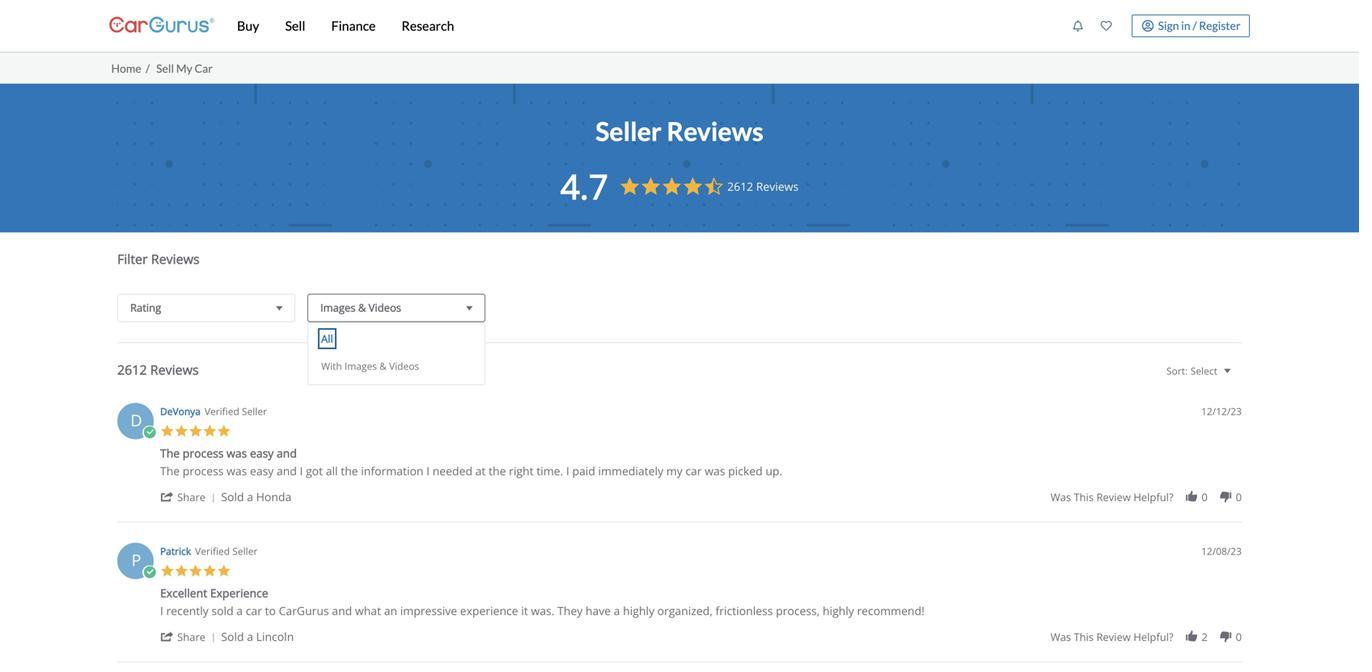 Task type: vqa. For each thing, say whether or not it's contained in the screenshot.
star icon
yes



Task type: locate. For each thing, give the bounding box(es) containing it.
buy
[[237, 18, 259, 34]]

star image
[[174, 424, 189, 439], [217, 424, 231, 439], [160, 564, 174, 578], [174, 564, 189, 578], [217, 564, 231, 578]]

group for d
[[1051, 490, 1242, 505]]

& up all 'list box'
[[358, 301, 366, 315]]

experience
[[210, 586, 268, 601]]

0 vertical spatial helpful?
[[1134, 490, 1174, 505]]

videos
[[369, 301, 401, 315], [389, 360, 419, 373]]

was
[[227, 446, 247, 461], [227, 464, 247, 479], [705, 464, 725, 479]]

was this review helpful? for d
[[1051, 490, 1174, 505]]

sign in / register menu
[[1064, 6, 1250, 46]]

seller up experience
[[232, 545, 258, 558]]

the right at
[[489, 464, 506, 479]]

0 horizontal spatial the
[[341, 464, 358, 479]]

1 horizontal spatial down triangle image
[[462, 300, 477, 316]]

1 vertical spatial videos
[[389, 360, 419, 373]]

0 horizontal spatial car
[[246, 604, 262, 619]]

review left vote up review by patrick on  8 dec 2023 icon
[[1097, 630, 1131, 645]]

& inside all 'list box'
[[380, 360, 387, 373]]

4.7 star rating element
[[561, 163, 608, 210]]

share button
[[160, 489, 221, 505], [160, 629, 221, 645]]

was for d
[[1051, 490, 1071, 505]]

helpful?
[[1134, 490, 1174, 505], [1134, 630, 1174, 645]]

0 right vote down review by patrick on  8 dec 2023 image
[[1236, 630, 1242, 645]]

star image
[[160, 424, 174, 439], [189, 424, 203, 439], [203, 424, 217, 439], [189, 564, 203, 578], [203, 564, 217, 578]]

images up "all"
[[320, 301, 356, 315]]

sell right buy
[[285, 18, 305, 34]]

1 share from the top
[[177, 490, 206, 505]]

1 vertical spatial verified
[[195, 545, 230, 558]]

car
[[686, 464, 702, 479], [246, 604, 262, 619]]

finance
[[331, 18, 376, 34]]

sold a lincoln
[[221, 629, 294, 645]]

12/08/23
[[1202, 545, 1242, 558]]

right
[[509, 464, 534, 479]]

/ right home link
[[146, 61, 150, 75]]

i left got
[[300, 464, 303, 479]]

was this review helpful? left vote up review by patrick on  8 dec 2023 icon
[[1051, 630, 1174, 645]]

down triangle image inside images & videos filter field
[[462, 300, 477, 316]]

1 review from the top
[[1097, 490, 1131, 505]]

easy
[[250, 446, 274, 461], [250, 464, 274, 479]]

an
[[384, 604, 397, 619]]

share button up patrick
[[160, 489, 221, 505]]

2 group from the top
[[1051, 630, 1242, 645]]

2 easy from the top
[[250, 464, 274, 479]]

1 horizontal spatial car
[[686, 464, 702, 479]]

0 horizontal spatial sell
[[156, 61, 174, 75]]

1 vertical spatial seller
[[242, 405, 267, 418]]

and for p
[[332, 604, 352, 619]]

helpful? left vote up review by patrick on  8 dec 2023 icon
[[1134, 630, 1174, 645]]

buy button
[[224, 0, 272, 52]]

0 vertical spatial &
[[358, 301, 366, 315]]

1 vertical spatial was
[[1051, 630, 1071, 645]]

0 horizontal spatial 2612
[[117, 361, 147, 379]]

reviews
[[667, 116, 764, 147], [756, 179, 799, 194], [151, 250, 200, 268], [150, 361, 199, 379]]

1 vertical spatial car
[[246, 604, 262, 619]]

0 vertical spatial review
[[1097, 490, 1131, 505]]

the right all
[[341, 464, 358, 479]]

2 helpful? from the top
[[1134, 630, 1174, 645]]

verified
[[205, 405, 239, 418], [195, 545, 230, 558]]

videos up all 'list box'
[[369, 301, 401, 315]]

and for d
[[277, 464, 297, 479]]

was this review helpful? left vote up review by devonya on 12 dec 2023 icon
[[1051, 490, 1174, 505]]

down triangle image for images & videos
[[462, 300, 477, 316]]

i
[[300, 464, 303, 479], [427, 464, 430, 479], [566, 464, 569, 479], [160, 604, 163, 619]]

highly
[[623, 604, 655, 619], [823, 604, 854, 619]]

menu bar containing buy
[[214, 0, 1064, 52]]

in
[[1181, 18, 1191, 32]]

tab panel
[[109, 233, 1250, 667]]

2 was this review helpful? from the top
[[1051, 630, 1174, 645]]

& right with
[[380, 360, 387, 373]]

0 horizontal spatial 2612 reviews
[[117, 361, 199, 379]]

0 vertical spatial group
[[1051, 490, 1242, 505]]

i left the paid
[[566, 464, 569, 479]]

2 down triangle image from the left
[[462, 300, 477, 316]]

0
[[1202, 490, 1208, 505], [1236, 490, 1242, 505], [1236, 630, 1242, 645]]

/ right 'in'
[[1193, 18, 1197, 32]]

and inside excellent experience i recently sold a car to cargurus and what an impressive experience it was. they have a highly organized, frictionless process, highly recommend!
[[332, 604, 352, 619]]

0 vertical spatial this
[[1074, 490, 1094, 505]]

images
[[320, 301, 356, 315], [345, 360, 377, 373]]

star image down patrick verified seller
[[217, 564, 231, 578]]

down triangle image
[[272, 300, 286, 316], [462, 300, 477, 316]]

share button down recently
[[160, 629, 221, 645]]

and
[[277, 446, 297, 461], [277, 464, 297, 479], [332, 604, 352, 619]]

open notifications image
[[1072, 20, 1084, 32]]

share for d
[[177, 490, 206, 505]]

1 vertical spatial 2612
[[117, 361, 147, 379]]

sign in / register
[[1158, 18, 1241, 32]]

/
[[1193, 18, 1197, 32], [146, 61, 150, 75]]

highly right have
[[623, 604, 655, 619]]

& inside field
[[358, 301, 366, 315]]

seperator image
[[209, 634, 218, 644]]

1 process from the top
[[183, 446, 224, 461]]

and left got
[[277, 464, 297, 479]]

Rating Filter field
[[117, 294, 295, 322]]

seller up the process was easy and heading
[[242, 405, 267, 418]]

images inside all 'list box'
[[345, 360, 377, 373]]

review left vote up review by devonya on 12 dec 2023 icon
[[1097, 490, 1131, 505]]

and up honda
[[277, 446, 297, 461]]

0 vertical spatial 2612 reviews
[[727, 179, 799, 194]]

process down devonya verified seller
[[183, 446, 224, 461]]

images right with
[[345, 360, 377, 373]]

star image down patrick
[[174, 564, 189, 578]]

1 vertical spatial and
[[277, 464, 297, 479]]

1 vertical spatial /
[[146, 61, 150, 75]]

1 vertical spatial sold
[[221, 629, 244, 645]]

sold right seperator icon
[[221, 629, 244, 645]]

0 right vote down review by devonya on 12 dec 2023 icon
[[1236, 490, 1242, 505]]

cargurus
[[279, 604, 329, 619]]

star image right circle checkmark icon
[[160, 564, 174, 578]]

vote up review by devonya on 12 dec 2023 image
[[1185, 490, 1199, 504]]

reviews inside heading
[[151, 250, 200, 268]]

process up seperator image
[[183, 464, 224, 479]]

saved cars image
[[1101, 20, 1112, 32]]

tab panel containing d
[[109, 233, 1250, 667]]

0 horizontal spatial down triangle image
[[272, 300, 286, 316]]

0 for p
[[1236, 630, 1242, 645]]

1 horizontal spatial &
[[380, 360, 387, 373]]

picked
[[728, 464, 763, 479]]

group for p
[[1051, 630, 1242, 645]]

time.
[[537, 464, 563, 479]]

sell left my
[[156, 61, 174, 75]]

down triangle image for rating
[[272, 300, 286, 316]]

sign in / register menu item
[[1121, 15, 1250, 37]]

1 group from the top
[[1051, 490, 1242, 505]]

review for p
[[1097, 630, 1131, 645]]

sell
[[285, 18, 305, 34], [156, 61, 174, 75]]

car left to
[[246, 604, 262, 619]]

share
[[177, 490, 206, 505], [177, 630, 206, 645]]

have
[[586, 604, 611, 619]]

to
[[265, 604, 276, 619]]

excellent experience heading
[[160, 586, 268, 604]]

1 vertical spatial share
[[177, 630, 206, 645]]

0 vertical spatial share
[[177, 490, 206, 505]]

seller reviews
[[596, 116, 764, 147]]

p
[[131, 549, 141, 572]]

the
[[160, 446, 180, 461], [160, 464, 180, 479]]

1 horizontal spatial /
[[1193, 18, 1197, 32]]

the down devonya
[[160, 446, 180, 461]]

2 share from the top
[[177, 630, 206, 645]]

1 horizontal spatial the
[[489, 464, 506, 479]]

1 vertical spatial process
[[183, 464, 224, 479]]

videos down images & videos filter field
[[389, 360, 419, 373]]

filter reviews
[[117, 250, 200, 268]]

0 vertical spatial car
[[686, 464, 702, 479]]

images inside field
[[320, 301, 356, 315]]

excellent experience i recently sold a car to cargurus and what an impressive experience it was. they have a highly organized, frictionless process, highly recommend!
[[160, 586, 925, 619]]

all link
[[321, 332, 333, 346]]

menu bar
[[214, 0, 1064, 52]]

2
[[1202, 630, 1208, 645]]

seller
[[596, 116, 662, 147], [242, 405, 267, 418], [232, 545, 258, 558]]

2 was from the top
[[1051, 630, 1071, 645]]

sign
[[1158, 18, 1179, 32]]

share left seperator image
[[177, 490, 206, 505]]

1 vertical spatial group
[[1051, 630, 1242, 645]]

0 horizontal spatial /
[[146, 61, 150, 75]]

0 vertical spatial easy
[[250, 446, 274, 461]]

car
[[195, 61, 213, 75]]

2612 reviews
[[727, 179, 799, 194], [117, 361, 199, 379]]

my
[[666, 464, 683, 479]]

0 vertical spatial videos
[[369, 301, 401, 315]]

1 vertical spatial this
[[1074, 630, 1094, 645]]

sold right seperator image
[[221, 489, 244, 505]]

1 horizontal spatial 2612
[[727, 179, 753, 194]]

1 helpful? from the top
[[1134, 490, 1174, 505]]

i left recently
[[160, 604, 163, 619]]

seller for p
[[232, 545, 258, 558]]

0 vertical spatial sold
[[221, 489, 244, 505]]

0 vertical spatial /
[[1193, 18, 1197, 32]]

car right "my"
[[686, 464, 702, 479]]

1 vertical spatial review
[[1097, 630, 1131, 645]]

and left what
[[332, 604, 352, 619]]

0 vertical spatial was this review helpful?
[[1051, 490, 1174, 505]]

1 horizontal spatial sell
[[285, 18, 305, 34]]

1 vertical spatial share button
[[160, 629, 221, 645]]

group
[[1051, 490, 1242, 505], [1051, 630, 1242, 645]]

share button for d
[[160, 489, 221, 505]]

1 vertical spatial images
[[345, 360, 377, 373]]

1 down triangle image from the left
[[272, 300, 286, 316]]

&
[[358, 301, 366, 315], [380, 360, 387, 373]]

0 vertical spatial process
[[183, 446, 224, 461]]

devonya verified seller
[[160, 405, 267, 418]]

impressive
[[400, 604, 457, 619]]

0 vertical spatial sell
[[285, 18, 305, 34]]

1 horizontal spatial 2612 reviews
[[727, 179, 799, 194]]

sold for d
[[221, 489, 244, 505]]

review date 12/12/23 element
[[1202, 405, 1242, 419]]

0 for d
[[1236, 490, 1242, 505]]

none field containing sort:
[[1159, 364, 1242, 392]]

0 vertical spatial the
[[160, 446, 180, 461]]

2 vertical spatial seller
[[232, 545, 258, 558]]

process
[[183, 446, 224, 461], [183, 464, 224, 479]]

0 vertical spatial images
[[320, 301, 356, 315]]

12/12/23
[[1202, 405, 1242, 418]]

share for p
[[177, 630, 206, 645]]

1 vertical spatial easy
[[250, 464, 274, 479]]

tab panel inside "4.7" main content
[[109, 233, 1250, 667]]

1 vertical spatial was this review helpful?
[[1051, 630, 1174, 645]]

1 vertical spatial &
[[380, 360, 387, 373]]

verified right devonya
[[205, 405, 239, 418]]

0 horizontal spatial highly
[[623, 604, 655, 619]]

1 horizontal spatial highly
[[823, 604, 854, 619]]

1 vertical spatial helpful?
[[1134, 630, 1174, 645]]

2 review from the top
[[1097, 630, 1131, 645]]

1 vertical spatial the
[[160, 464, 180, 479]]

excellent
[[160, 586, 207, 601]]

1 share button from the top
[[160, 489, 221, 505]]

register
[[1199, 18, 1241, 32]]

star image down devonya
[[174, 424, 189, 439]]

car inside the process was easy and the process was easy and i got all the information i needed at the right time. i paid immediately my car was picked up.
[[686, 464, 702, 479]]

0 vertical spatial share button
[[160, 489, 221, 505]]

the up share icon
[[160, 464, 180, 479]]

the
[[341, 464, 358, 479], [489, 464, 506, 479]]

1 was this review helpful? from the top
[[1051, 490, 1174, 505]]

helpful? left vote up review by devonya on 12 dec 2023 icon
[[1134, 490, 1174, 505]]

review
[[1097, 490, 1131, 505], [1097, 630, 1131, 645]]

0 vertical spatial and
[[277, 446, 297, 461]]

was this review helpful?
[[1051, 490, 1174, 505], [1051, 630, 1174, 645]]

home link
[[111, 61, 141, 75]]

2 sold from the top
[[221, 629, 244, 645]]

1 vertical spatial sell
[[156, 61, 174, 75]]

home / sell my car
[[111, 61, 213, 75]]

seperator image
[[209, 494, 218, 504]]

2612
[[727, 179, 753, 194], [117, 361, 147, 379]]

helpful? for d
[[1134, 490, 1174, 505]]

a
[[247, 489, 253, 505], [236, 604, 243, 619], [614, 604, 620, 619], [247, 629, 253, 645]]

4.7
[[561, 163, 608, 210]]

0 horizontal spatial &
[[358, 301, 366, 315]]

1 sold from the top
[[221, 489, 244, 505]]

1 this from the top
[[1074, 490, 1094, 505]]

seller up 4.7 star rating element
[[596, 116, 662, 147]]

1 was from the top
[[1051, 490, 1071, 505]]

highly right process,
[[823, 604, 854, 619]]

share left seperator icon
[[177, 630, 206, 645]]

was
[[1051, 490, 1071, 505], [1051, 630, 1071, 645]]

0 right vote up review by devonya on 12 dec 2023 icon
[[1202, 490, 1208, 505]]

None field
[[1159, 364, 1242, 392]]

verified for d
[[205, 405, 239, 418]]

cargurus logo homepage link image
[[109, 3, 214, 49]]

2 share button from the top
[[160, 629, 221, 645]]

sold
[[221, 489, 244, 505], [221, 629, 244, 645]]

all
[[321, 332, 333, 346]]

0 vertical spatial was
[[1051, 490, 1071, 505]]

what
[[355, 604, 381, 619]]

process,
[[776, 604, 820, 619]]

recommend!
[[857, 604, 925, 619]]

2 this from the top
[[1074, 630, 1094, 645]]

i left needed
[[427, 464, 430, 479]]

1 vertical spatial 2612 reviews
[[117, 361, 199, 379]]

verified right patrick
[[195, 545, 230, 558]]

honda
[[256, 489, 292, 505]]

experience
[[460, 604, 518, 619]]

0 vertical spatial verified
[[205, 405, 239, 418]]

2 vertical spatial and
[[332, 604, 352, 619]]

down triangle image inside rating filter field
[[272, 300, 286, 316]]

circle checkmark image
[[142, 426, 157, 440]]

Images & Videos Filter field
[[307, 294, 485, 322]]



Task type: describe. For each thing, give the bounding box(es) containing it.
sold for p
[[221, 629, 244, 645]]

2612 reviews inside tab panel
[[117, 361, 199, 379]]

sign in / register link
[[1132, 15, 1250, 37]]

needed
[[433, 464, 473, 479]]

with images & videos
[[321, 360, 419, 373]]

the process was easy and the process was easy and i got all the information i needed at the right time. i paid immediately my car was picked up.
[[160, 446, 783, 479]]

finance button
[[318, 0, 389, 52]]

the process was easy and heading
[[160, 446, 297, 464]]

up.
[[766, 464, 783, 479]]

devonya
[[160, 405, 201, 418]]

this for d
[[1074, 490, 1094, 505]]

filter
[[117, 250, 148, 268]]

images & videos
[[320, 301, 401, 315]]

circle checkmark image
[[142, 566, 157, 580]]

verified for p
[[195, 545, 230, 558]]

all
[[326, 464, 338, 479]]

videos inside field
[[369, 301, 401, 315]]

0 vertical spatial seller
[[596, 116, 662, 147]]

a right sold
[[236, 604, 243, 619]]

user icon image
[[1142, 20, 1154, 32]]

at
[[475, 464, 486, 479]]

1 easy from the top
[[250, 446, 274, 461]]

a right have
[[614, 604, 620, 619]]

all list box
[[307, 322, 485, 386]]

review date 12/08/23 element
[[1202, 545, 1242, 559]]

organized,
[[657, 604, 713, 619]]

research
[[402, 18, 454, 34]]

car inside excellent experience i recently sold a car to cargurus and what an impressive experience it was. they have a highly organized, frictionless process, highly recommend!
[[246, 604, 262, 619]]

vote down review by patrick on  8 dec 2023 image
[[1219, 630, 1233, 644]]

star image down devonya verified seller
[[217, 424, 231, 439]]

1 highly from the left
[[623, 604, 655, 619]]

2 process from the top
[[183, 464, 224, 479]]

sold
[[212, 604, 234, 619]]

lincoln
[[256, 629, 294, 645]]

information
[[361, 464, 424, 479]]

2 the from the left
[[489, 464, 506, 479]]

select
[[1191, 364, 1218, 378]]

2 the from the top
[[160, 464, 180, 479]]

0 vertical spatial 2612
[[727, 179, 753, 194]]

sold a honda
[[221, 489, 292, 505]]

home
[[111, 61, 141, 75]]

vote up review by patrick on  8 dec 2023 image
[[1185, 630, 1199, 644]]

sort:
[[1167, 364, 1188, 378]]

was.
[[531, 604, 555, 619]]

2 highly from the left
[[823, 604, 854, 619]]

helpful? for p
[[1134, 630, 1174, 645]]

seller for d
[[242, 405, 267, 418]]

frictionless
[[716, 604, 773, 619]]

was this review helpful? for p
[[1051, 630, 1174, 645]]

got
[[306, 464, 323, 479]]

a left lincoln
[[247, 629, 253, 645]]

2612 inside tab panel
[[117, 361, 147, 379]]

it
[[521, 604, 528, 619]]

rating
[[130, 301, 161, 315]]

cargurus logo homepage link link
[[109, 3, 214, 49]]

recently
[[166, 604, 209, 619]]

share image
[[160, 490, 174, 504]]

they
[[557, 604, 583, 619]]

research button
[[389, 0, 467, 52]]

1 the from the left
[[341, 464, 358, 479]]

patrick verified seller
[[160, 545, 258, 558]]

a left honda
[[247, 489, 253, 505]]

my
[[176, 61, 192, 75]]

filter reviews heading
[[117, 250, 1242, 282]]

share image
[[160, 630, 174, 644]]

immediately
[[598, 464, 664, 479]]

none field inside tab panel
[[1159, 364, 1242, 392]]

with
[[321, 360, 342, 373]]

i inside excellent experience i recently sold a car to cargurus and what an impressive experience it was. they have a highly organized, frictionless process, highly recommend!
[[160, 604, 163, 619]]

with images & videos link
[[321, 360, 419, 373]]

1 the from the top
[[160, 446, 180, 461]]

paid
[[572, 464, 595, 479]]

was for p
[[1051, 630, 1071, 645]]

/ inside menu item
[[1193, 18, 1197, 32]]

sell button
[[272, 0, 318, 52]]

share button for p
[[160, 629, 221, 645]]

patrick
[[160, 545, 191, 558]]

this for p
[[1074, 630, 1094, 645]]

videos inside all 'list box'
[[389, 360, 419, 373]]

sell inside dropdown button
[[285, 18, 305, 34]]

review for d
[[1097, 490, 1131, 505]]

4.7 main content
[[97, 84, 1262, 667]]

sort: select
[[1167, 364, 1218, 378]]

d
[[130, 409, 142, 432]]

vote down review by devonya on 12 dec 2023 image
[[1219, 490, 1233, 504]]



